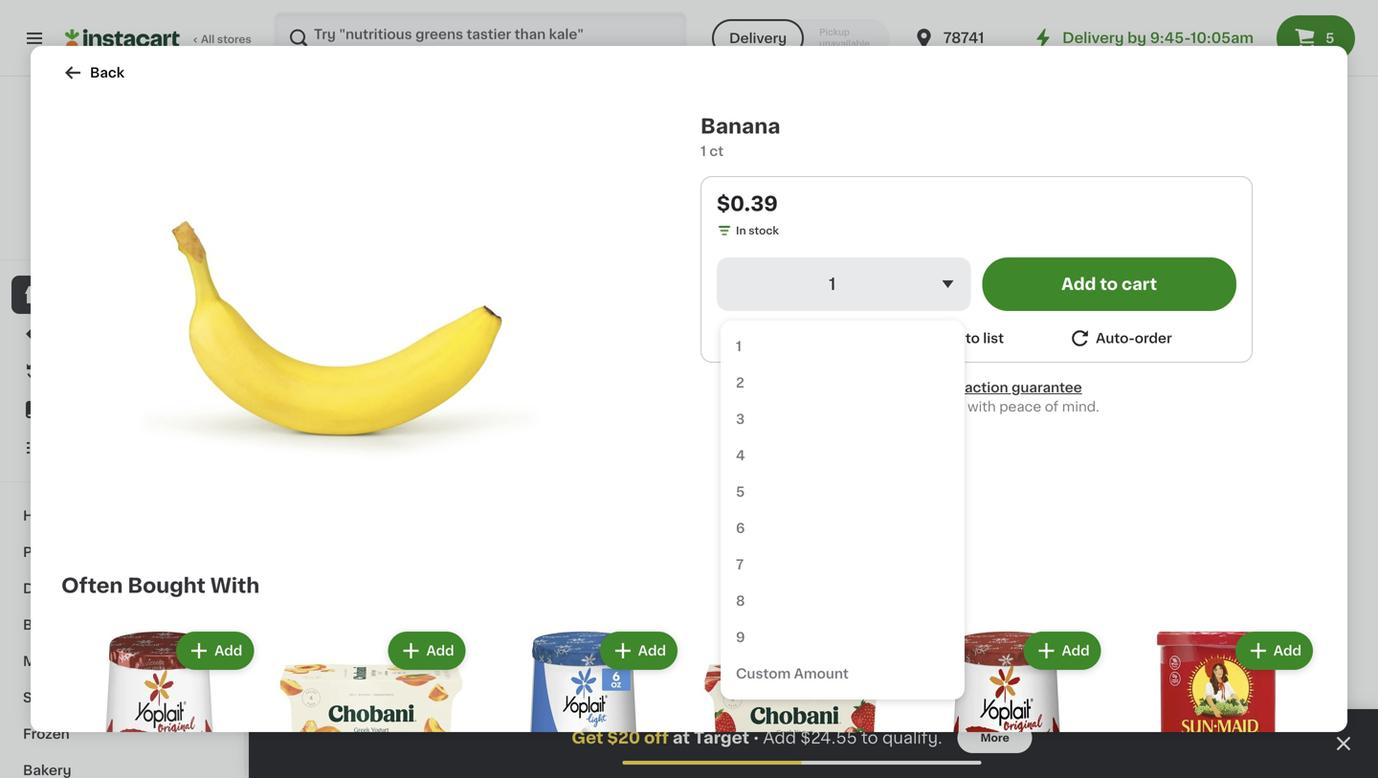 Task type: locate. For each thing, give the bounding box(es) containing it.
9 up crest
[[1010, 724, 1024, 744]]

cart
[[1122, 276, 1157, 292]]

add button
[[726, 174, 800, 209], [904, 557, 978, 592], [178, 634, 252, 668], [390, 634, 464, 668], [602, 634, 676, 668], [1026, 634, 1100, 668], [1238, 634, 1312, 668]]

78741 button
[[913, 11, 1028, 65]]

ct
[[710, 145, 724, 158], [294, 385, 305, 396]]

frozen link
[[11, 716, 233, 752]]

delivery by 9:45-10:05am
[[1063, 31, 1254, 45]]

delivery by 9:45-10:05am link
[[1032, 27, 1254, 50]]

•
[[753, 730, 760, 746]]

2 99 from the left
[[670, 725, 685, 736]]

10:05am
[[1191, 31, 1254, 45]]

often bought with
[[61, 576, 260, 596]]

3 for $ 3 99
[[298, 724, 311, 744]]

&
[[63, 582, 75, 595], [62, 655, 73, 668], [76, 691, 87, 705]]

1 horizontal spatial 2
[[832, 724, 845, 744]]

to inside treatment tracker modal dialog
[[862, 730, 879, 746]]

0 vertical spatial 9
[[736, 631, 745, 644]]

satisfaction
[[81, 232, 145, 243], [927, 381, 1009, 394]]

eggs
[[78, 582, 112, 595]]

1 vertical spatial order
[[929, 400, 964, 414]]

tape,
[[695, 750, 730, 763]]

crest
[[999, 750, 1036, 763]]

3 inside "1 2 3 4 5 6 7 8 9 custom amount"
[[736, 413, 745, 426]]

0 vertical spatial to
[[1100, 276, 1118, 292]]

at
[[673, 730, 690, 746]]

order inside button
[[1135, 332, 1172, 345]]

$ inside $ 2 79
[[1181, 725, 1188, 736]]

produce
[[23, 546, 81, 559]]

& left 'eggs'
[[63, 582, 75, 595]]

peace
[[1000, 400, 1042, 414]]

banana
[[701, 116, 781, 136], [287, 367, 337, 380]]

$3.99 original price: $4.69 element
[[999, 339, 1162, 364], [1178, 339, 1340, 364]]

item carousel region containing 3
[[287, 483, 1340, 778]]

$ for $ 3 89
[[469, 725, 476, 736]]

holiday link
[[11, 498, 233, 534]]

in stock
[[736, 225, 779, 236]]

add inside treatment tracker modal dialog
[[763, 730, 797, 746]]

main content
[[249, 77, 1379, 778]]

0 horizontal spatial 100%
[[49, 232, 78, 243]]

1 vertical spatial guarantee
[[1012, 381, 1083, 394]]

$ for $ 3
[[1003, 342, 1010, 353]]

$ for $ 2 99
[[825, 725, 832, 736]]

4 left at
[[654, 724, 668, 744]]

& left candy
[[76, 691, 87, 705]]

oz
[[479, 404, 492, 415]]

2 vertical spatial &
[[76, 691, 87, 705]]

0 vertical spatial satisfaction
[[81, 232, 145, 243]]

item carousel region
[[287, 100, 1340, 467], [287, 483, 1340, 778]]

0 vertical spatial &
[[63, 582, 75, 595]]

1 horizontal spatial 5
[[736, 485, 745, 499]]

$ inside $ 9 99
[[1003, 725, 1010, 736]]

& inside the meat & seafood link
[[62, 655, 73, 668]]

1 field
[[717, 258, 971, 311]]

$20
[[607, 730, 641, 746]]

99 for 3
[[313, 725, 328, 736]]

$ for $ 9 99
[[1003, 725, 1010, 736]]

2 $4.69 from the left
[[1226, 348, 1265, 361]]

1 vertical spatial ct
[[294, 385, 305, 396]]

1 vertical spatial &
[[62, 655, 73, 668]]

$ 2 99
[[825, 724, 862, 744]]

$ inside $ 5 69
[[469, 342, 476, 353]]

0 vertical spatial ct
[[710, 145, 724, 158]]

3 99 from the left
[[847, 725, 862, 736]]

100% for 100% satisfaction guarantee place your order with peace of mind.
[[887, 381, 924, 394]]

$ for $ 0 banana 1 ct
[[291, 342, 298, 353]]

& for snacks
[[76, 691, 87, 705]]

frozen
[[23, 728, 70, 741]]

order down the cart at the right
[[1135, 332, 1172, 345]]

2 down '$0.89' element
[[736, 376, 745, 390]]

1 horizontal spatial guarantee
[[1012, 381, 1083, 394]]

banana down 0
[[287, 367, 337, 380]]

to left the cart at the right
[[1100, 276, 1118, 292]]

0 vertical spatial banana
[[701, 116, 781, 136]]

policy
[[134, 213, 168, 224]]

add to cart
[[1062, 276, 1157, 292]]

9 down the "8"
[[736, 631, 745, 644]]

list box
[[721, 321, 965, 700]]

order inside 100% satisfaction guarantee place your order with peace of mind.
[[929, 400, 964, 414]]

2 for 79
[[1188, 724, 1201, 744]]

1 horizontal spatial ct
[[710, 145, 724, 158]]

$ inside $ 2 99
[[825, 725, 832, 736]]

custom
[[736, 667, 791, 681]]

often
[[61, 576, 123, 596]]

1 99 from the left
[[313, 725, 328, 736]]

guarantee down "policy"
[[147, 232, 203, 243]]

1 vertical spatial to
[[966, 332, 980, 345]]

delivery inside button
[[730, 32, 787, 45]]

$ inside $ 3 99
[[291, 725, 298, 736]]

3 for $ 3 89
[[476, 724, 489, 744]]

$ inside $ 3
[[1003, 342, 1010, 353]]

list
[[983, 332, 1004, 345]]

0 horizontal spatial banana
[[287, 367, 337, 380]]

2 item carousel region from the top
[[287, 483, 1340, 778]]

0 horizontal spatial order
[[929, 400, 964, 414]]

1 horizontal spatial 9
[[1010, 724, 1024, 744]]

1 item carousel region from the top
[[287, 100, 1340, 467]]

2 horizontal spatial 5
[[1326, 32, 1335, 45]]

$ inside "$ 3 89"
[[469, 725, 476, 736]]

1 vertical spatial item carousel region
[[287, 483, 1340, 778]]

$ 0 banana 1 ct
[[287, 341, 337, 396]]

$ inside $ 4 99
[[647, 725, 654, 736]]

99
[[313, 725, 328, 736], [670, 725, 685, 736], [847, 725, 862, 736], [1026, 725, 1041, 736]]

guarantee inside 100% satisfaction guarantee place your order with peace of mind.
[[1012, 381, 1083, 394]]

1 horizontal spatial banana
[[701, 116, 781, 136]]

0 vertical spatial 100%
[[49, 232, 78, 243]]

4 99 from the left
[[1026, 725, 1041, 736]]

100% up your at the bottom right of the page
[[887, 381, 924, 394]]

satisfaction for 100% satisfaction guarantee place your order with peace of mind.
[[927, 381, 1009, 394]]

5 inside "1 2 3 4 5 6 7 8 9 custom amount"
[[736, 485, 745, 499]]

dairy
[[23, 582, 60, 595]]

100% inside button
[[49, 232, 78, 243]]

0 horizontal spatial to
[[862, 730, 879, 746]]

78741
[[944, 31, 985, 45]]

$ inside $ 0 banana 1 ct
[[291, 342, 298, 353]]

0 horizontal spatial 2
[[736, 376, 745, 390]]

100%
[[49, 232, 78, 243], [887, 381, 924, 394]]

view pricing policy link
[[65, 211, 179, 226]]

9
[[736, 631, 745, 644], [1010, 724, 1024, 744]]

ct up the $0.39
[[710, 145, 724, 158]]

1 horizontal spatial 100%
[[887, 381, 924, 394]]

& inside dairy & eggs link
[[63, 582, 75, 595]]

0 horizontal spatial delivery
[[730, 32, 787, 45]]

1 inside $ 0 banana 1 ct
[[287, 385, 292, 396]]

milk
[[534, 769, 561, 778]]

1 horizontal spatial $3.99 original price: $4.69 element
[[1178, 339, 1340, 364]]

1 horizontal spatial 4
[[736, 449, 745, 462]]

amount
[[794, 667, 849, 681]]

& right meat
[[62, 655, 73, 668]]

1 horizontal spatial order
[[1135, 332, 1172, 345]]

99 inside $ 3 99
[[313, 725, 328, 736]]

89
[[491, 725, 506, 736]]

None search field
[[274, 11, 687, 65]]

swiss miss chocolate hot cocoa mix wit
[[821, 750, 968, 778]]

2 left the 79
[[1188, 724, 1201, 744]]

ct inside $ 0 banana 1 ct
[[294, 385, 305, 396]]

to for list
[[966, 332, 980, 345]]

1 vertical spatial 5
[[476, 341, 490, 361]]

0 vertical spatial 4
[[736, 449, 745, 462]]

target
[[694, 730, 750, 746]]

guarantee inside button
[[147, 232, 203, 243]]

wrap
[[765, 750, 800, 763]]

stock
[[749, 225, 779, 236]]

0
[[298, 341, 312, 361]]

d
[[519, 769, 530, 778]]

0 horizontal spatial ct
[[294, 385, 305, 396]]

2 inside "1 2 3 4 5 6 7 8 9 custom amount"
[[736, 376, 745, 390]]

1 2 3 4 5 6 7 8 9 custom amount
[[736, 340, 849, 681]]

to up miss
[[862, 730, 879, 746]]

satisfaction inside 100% satisfaction guarantee button
[[81, 232, 145, 243]]

7
[[736, 558, 744, 572]]

& inside snacks & candy link
[[76, 691, 87, 705]]

$ for $ 2 79
[[1181, 725, 1188, 736]]

100% down view
[[49, 232, 78, 243]]

product group
[[643, 168, 806, 383], [821, 168, 984, 433], [999, 168, 1162, 398], [643, 551, 806, 778], [821, 551, 984, 778], [61, 628, 258, 778], [273, 628, 470, 778], [485, 628, 682, 778], [697, 628, 894, 778], [909, 628, 1105, 778], [1121, 628, 1317, 778]]

to left list
[[966, 332, 980, 345]]

more
[[981, 733, 1010, 743]]

99 inside $ 9 99
[[1026, 725, 1041, 736]]

0 horizontal spatial 9
[[736, 631, 745, 644]]

add
[[763, 185, 791, 198], [1062, 276, 1097, 292], [935, 332, 963, 345], [941, 568, 969, 581], [215, 644, 243, 658], [426, 644, 454, 658], [638, 644, 666, 658], [1062, 644, 1090, 658], [1274, 644, 1302, 658], [763, 730, 797, 746]]

banana up the $0.39
[[701, 116, 781, 136]]

satisfaction inside 100% satisfaction guarantee place your order with peace of mind.
[[927, 381, 1009, 394]]

satisfaction down "pricing"
[[81, 232, 145, 243]]

99 inside $ 4 99
[[670, 725, 685, 736]]

100% satisfaction guarantee place your order with peace of mind.
[[854, 381, 1100, 414]]

auto-
[[1096, 332, 1135, 345]]

2 vertical spatial 5
[[736, 485, 745, 499]]

guarantee up of
[[1012, 381, 1083, 394]]

ct down 0
[[294, 385, 305, 396]]

2 horizontal spatial to
[[1100, 276, 1118, 292]]

of
[[1045, 400, 1059, 414]]

swiss
[[821, 750, 860, 763]]

qualify.
[[883, 730, 943, 746]]

100% inside 100% satisfaction guarantee place your order with peace of mind.
[[887, 381, 924, 394]]

1 vertical spatial 4
[[654, 724, 668, 744]]

$ for $ 4 99
[[647, 725, 654, 736]]

$
[[291, 342, 298, 353], [469, 342, 476, 353], [1003, 342, 1010, 353], [291, 725, 298, 736], [469, 725, 476, 736], [647, 725, 654, 736], [825, 725, 832, 736], [1003, 725, 1010, 736], [1181, 725, 1188, 736]]

0 vertical spatial guarantee
[[147, 232, 203, 243]]

1 vertical spatial satisfaction
[[927, 381, 1009, 394]]

back
[[90, 66, 125, 79]]

3d
[[1040, 750, 1059, 763]]

0 horizontal spatial guarantee
[[147, 232, 203, 243]]

banana inside 'item carousel' region
[[287, 367, 337, 380]]

0 vertical spatial 5
[[1326, 32, 1335, 45]]

0 horizontal spatial satisfaction
[[81, 232, 145, 243]]

satisfaction up with
[[927, 381, 1009, 394]]

your
[[895, 400, 925, 414]]

all stores
[[201, 34, 251, 45]]

delivery for delivery by 9:45-10:05am
[[1063, 31, 1124, 45]]

2 horizontal spatial 2
[[1188, 724, 1201, 744]]

order left with
[[929, 400, 964, 414]]

chocolate
[[898, 750, 968, 763]]

2 up "swiss"
[[832, 724, 845, 744]]

1 horizontal spatial satisfaction
[[927, 381, 1009, 394]]

1 vertical spatial 100%
[[887, 381, 924, 394]]

$24.55
[[801, 730, 857, 746]]

4
[[736, 449, 745, 462], [654, 724, 668, 744]]

3
[[1010, 341, 1024, 361], [1188, 341, 1202, 361], [736, 413, 745, 426], [298, 724, 311, 744], [476, 724, 489, 744]]

99 inside $ 2 99
[[847, 725, 862, 736]]

market
[[465, 750, 512, 763]]

1 horizontal spatial delivery
[[1063, 31, 1124, 45]]

pantry
[[515, 750, 559, 763]]

1 horizontal spatial to
[[966, 332, 980, 345]]

9:45-
[[1150, 31, 1191, 45]]

100% for 100% satisfaction guarantee
[[49, 232, 78, 243]]

0 horizontal spatial $3.99 original price: $4.69 element
[[999, 339, 1162, 364]]

6
[[736, 522, 745, 535]]

ct inside banana 1 ct
[[710, 145, 724, 158]]

0 horizontal spatial $4.69
[[1048, 348, 1087, 361]]

holiday
[[23, 509, 76, 523]]

0 vertical spatial item carousel region
[[287, 100, 1340, 467]]

vitamin
[[465, 769, 516, 778]]

1 $4.69 from the left
[[1048, 348, 1087, 361]]

$4.69 inside product group
[[1048, 348, 1087, 361]]

2 vertical spatial to
[[862, 730, 879, 746]]

by
[[1128, 31, 1147, 45]]

0 horizontal spatial 5
[[476, 341, 490, 361]]

4 up 6
[[736, 449, 745, 462]]

1 horizontal spatial $4.69
[[1226, 348, 1265, 361]]

product group containing 3
[[999, 168, 1162, 398]]

16
[[465, 404, 477, 415]]

1 vertical spatial banana
[[287, 367, 337, 380]]

1 vertical spatial 9
[[1010, 724, 1024, 744]]

0 vertical spatial order
[[1135, 332, 1172, 345]]

delivery inside "link"
[[1063, 31, 1124, 45]]

5
[[1326, 32, 1335, 45], [476, 341, 490, 361], [736, 485, 745, 499]]



Task type: vqa. For each thing, say whether or not it's contained in the screenshot.
off
yes



Task type: describe. For each thing, give the bounding box(es) containing it.
bakery link
[[11, 752, 233, 778]]

with
[[210, 576, 260, 596]]

1 inside field
[[829, 276, 836, 292]]

$ 3 89
[[469, 724, 506, 744]]

get $20 off at target • add $24.55 to qualify.
[[572, 730, 943, 746]]

$ 9 99
[[1003, 724, 1041, 744]]

79
[[1203, 725, 1217, 736]]

beachside fraises strawberries 16 oz container
[[465, 367, 588, 415]]

& for dairy
[[63, 582, 75, 595]]

with
[[968, 400, 996, 414]]

9 inside "1 2 3 4 5 6 7 8 9 custom amount"
[[736, 631, 745, 644]]

$ 2 79
[[1181, 724, 1217, 744]]

$9.99 element
[[821, 339, 984, 364]]

banana image
[[141, 130, 539, 528]]

produce link
[[11, 534, 233, 571]]

product group containing 4
[[643, 551, 806, 778]]

delivery for delivery
[[730, 32, 787, 45]]

5 button
[[1277, 15, 1356, 61]]

instacart logo image
[[65, 27, 180, 50]]

whitening
[[1001, 703, 1057, 714]]

snacks & candy
[[23, 691, 136, 705]]

back button
[[61, 61, 125, 84]]

100% satisfaction guarantee button
[[30, 226, 214, 245]]

all stores link
[[65, 11, 253, 65]]

delivery button
[[712, 19, 804, 57]]

fraises
[[540, 367, 588, 380]]

dairy & eggs link
[[11, 571, 233, 607]]

69
[[491, 342, 506, 353]]

satisfaction for 100% satisfaction guarantee
[[81, 232, 145, 243]]

beachside
[[465, 367, 536, 380]]

1 inside banana 1 ct
[[701, 145, 707, 158]]

0 horizontal spatial 4
[[654, 724, 668, 744]]

bought
[[128, 576, 206, 596]]

whole
[[563, 750, 605, 763]]

service type group
[[712, 19, 890, 57]]

pricing
[[94, 213, 132, 224]]

candy
[[91, 691, 136, 705]]

$ 4 99
[[647, 724, 685, 744]]

9 inside 'item carousel' region
[[1010, 724, 1024, 744]]

100% satisfaction guarantee link
[[887, 378, 1083, 397]]

5 inside button
[[1326, 32, 1335, 45]]

guarantee for 100% satisfaction guarantee place your order with peace of mind.
[[1012, 381, 1083, 394]]

add to list button
[[907, 326, 1004, 350]]

banana 1 ct
[[701, 116, 781, 158]]

mix
[[897, 769, 921, 778]]

meat & seafood link
[[11, 643, 233, 680]]

more button
[[958, 723, 1033, 753]]

2 for 3
[[736, 376, 745, 390]]

snacks & candy link
[[11, 680, 233, 716]]

3 for $ 3
[[1010, 341, 1024, 361]]

strawberries
[[465, 386, 550, 399]]

$ for $ 3 99
[[291, 725, 298, 736]]

view
[[65, 213, 91, 224]]

$0.89 element
[[643, 339, 806, 364]]

100% satisfaction guarantee
[[49, 232, 203, 243]]

product group containing 2
[[821, 551, 984, 778]]

main content containing 0
[[249, 77, 1379, 778]]

advanced
[[999, 769, 1067, 778]]

container
[[495, 404, 547, 415]]

mind.
[[1062, 400, 1100, 414]]

to for cart
[[1100, 276, 1118, 292]]

guarantee for 100% satisfaction guarantee
[[147, 232, 203, 243]]

1 $3.99 original price: $4.69 element from the left
[[999, 339, 1162, 364]]

market pantry whole vitamin d milk
[[465, 750, 605, 778]]

add to list
[[935, 332, 1004, 345]]

auto-order
[[1096, 332, 1172, 345]]

scotch
[[643, 750, 691, 763]]

dairy & eggs
[[23, 582, 112, 595]]

radiant
[[1071, 769, 1122, 778]]

item carousel region containing 0
[[287, 100, 1340, 467]]

8
[[736, 595, 745, 608]]

target logo image
[[80, 100, 164, 184]]

miss
[[863, 750, 895, 763]]

crest 3d white advanced radiant mint
[[999, 750, 1159, 778]]

2 $3.99 original price: $4.69 element from the left
[[1178, 339, 1340, 364]]

$ 3 99
[[291, 724, 328, 744]]

4 inside "1 2 3 4 5 6 7 8 9 custom amount"
[[736, 449, 745, 462]]

stores
[[217, 34, 251, 45]]

all
[[201, 34, 215, 45]]

list box containing 1
[[721, 321, 965, 700]]

99 for 4
[[670, 725, 685, 736]]

$ 5 69
[[469, 341, 506, 361]]

& for meat
[[62, 655, 73, 668]]

off
[[644, 730, 669, 746]]

2 for 99
[[832, 724, 845, 744]]

cocoa
[[850, 769, 894, 778]]

keto
[[1179, 703, 1205, 714]]

meat & seafood
[[23, 655, 134, 668]]

beverages
[[23, 618, 96, 632]]

view pricing policy
[[65, 213, 168, 224]]

1 inside "1 2 3 4 5 6 7 8 9 custom amount"
[[736, 340, 742, 353]]

lb
[[1017, 385, 1027, 396]]

99 for 9
[[1026, 725, 1041, 736]]

add inside add to cart button
[[1062, 276, 1097, 292]]

add inside add to list button
[[935, 332, 963, 345]]

treatment tracker modal dialog
[[249, 709, 1379, 778]]

$ for $ 5 69
[[469, 342, 476, 353]]

hot
[[821, 769, 846, 778]]

gift-
[[734, 750, 765, 763]]

snacks
[[23, 691, 73, 705]]

add to cart button
[[983, 258, 1237, 311]]

add button inside product group
[[904, 557, 978, 592]]

99 for 2
[[847, 725, 862, 736]]

5 inside 'item carousel' region
[[476, 341, 490, 361]]

bakery
[[23, 764, 71, 777]]



